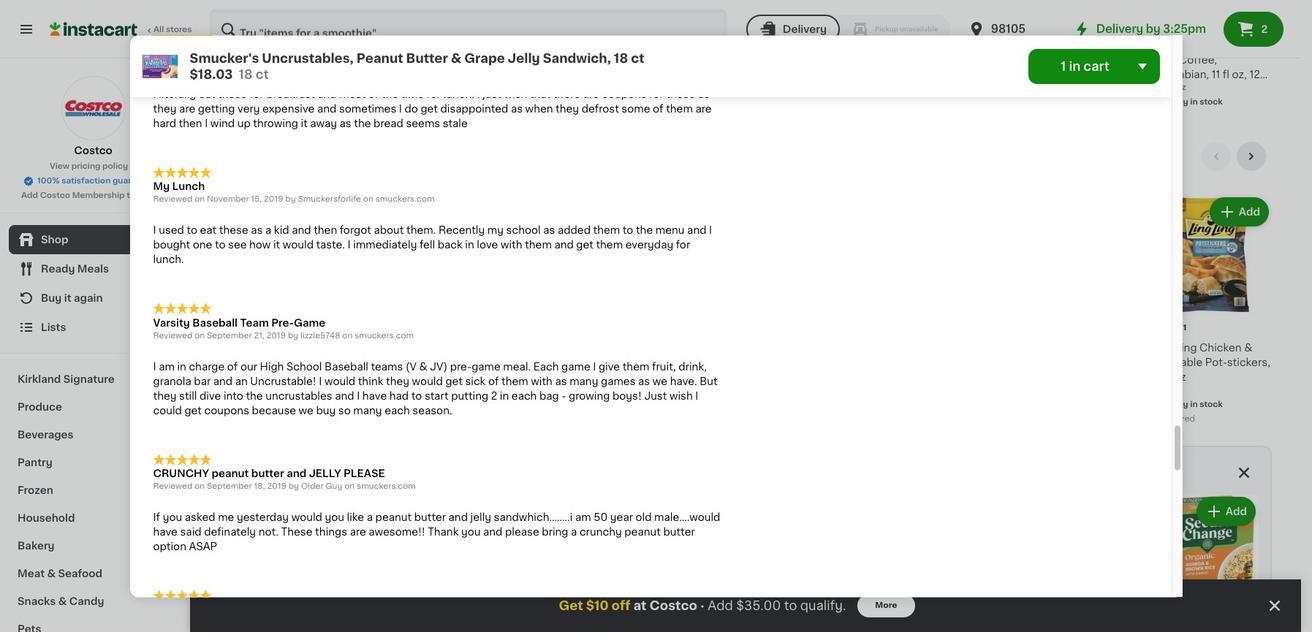 Task type: vqa. For each thing, say whether or not it's contained in the screenshot.
'mi'
no



Task type: locate. For each thing, give the bounding box(es) containing it.
ling ling chicken & vegetable pot-stickers, 67.2 oz 67.2 oz many in stock
[[1151, 343, 1271, 409]]

many in stock down 380
[[500, 98, 558, 106]]

2 horizontal spatial fl
[[1223, 70, 1230, 80]]

1 horizontal spatial delivery
[[1097, 23, 1144, 34]]

0 horizontal spatial 11
[[1168, 83, 1175, 92]]

eat
[[199, 90, 215, 100], [200, 226, 217, 236]]

are down the like
[[350, 528, 366, 538]]

it down kid
[[273, 241, 280, 251]]

2 horizontal spatial 2
[[1262, 24, 1268, 34]]

as up 'how'
[[251, 226, 263, 236]]

there
[[553, 90, 581, 100]]

2 ling from the left
[[1176, 343, 1197, 353]]

everyday
[[626, 241, 674, 251]]

0 vertical spatial grape
[[465, 52, 505, 64]]

2 $ 24 25 from the left
[[488, 21, 527, 36]]

when
[[525, 104, 553, 114]]

count up just
[[637, 372, 667, 383]]

many
[[570, 377, 599, 387], [353, 406, 382, 416]]

product group containing el monterey chicken and cheese taquitos, 30-count
[[619, 195, 740, 427]]

0 horizontal spatial ling
[[1151, 343, 1173, 353]]

2- up jaclyn
[[315, 40, 326, 51]]

0 vertical spatial view
[[1106, 151, 1131, 162]]

and up into on the left bottom of the page
[[213, 377, 233, 387]]

& inside the smucker's uncrustables, peanut butter & grape jelly sandwich, 18 ct $18.03 18 ct
[[451, 52, 462, 64]]

0 vertical spatial butter
[[251, 469, 284, 480]]

monterey up fruit,
[[630, 343, 680, 353]]

meat & seafood link
[[9, 560, 178, 588]]

2 30- from the left
[[619, 372, 637, 383]]

x left 4",
[[579, 55, 585, 65]]

signature up towels,
[[263, 40, 313, 51]]

kirkland inside kirkland signature 2- ply paper towels, white, 160 create-a- size sheets, 12 ct
[[219, 40, 261, 51]]

sandwich, for smucker's uncrustables, peanut butter & grape jelly sandwich, 18 ct
[[219, 387, 272, 397]]

reviewed down varsity
[[153, 332, 193, 340]]

kirkland signature 2- ply paper towels, white, 160 create-a- size sheets, 12 ct
[[219, 40, 327, 94]]

1 in cart
[[1061, 60, 1110, 72]]

$
[[222, 21, 228, 29], [355, 21, 361, 29], [488, 21, 494, 29], [622, 21, 627, 29], [755, 21, 760, 29], [888, 21, 893, 29], [1021, 21, 1026, 29], [1154, 21, 1159, 29], [222, 324, 228, 332], [625, 621, 630, 629]]

kirkland for drinking
[[352, 40, 394, 51]]

1 vertical spatial peanut
[[293, 358, 329, 368]]

many in stock
[[234, 98, 292, 106], [367, 98, 425, 106], [500, 98, 558, 106], [633, 98, 691, 106], [1033, 98, 1090, 106], [1166, 98, 1223, 106], [367, 401, 425, 409], [500, 401, 558, 409], [633, 401, 691, 409]]

these down liquid i.v. immune support tangerine, 24- count
[[666, 90, 696, 100]]

would up these
[[292, 513, 322, 523]]

buy
[[316, 406, 336, 416]]

if you asked me yesterday would you like a peanut butter and jelly sandwhich........i am 50 year old male....would have said definately not. these things are awesome!! thank you and please bring a crunchy peanut butter option asap
[[153, 513, 721, 553]]

and up white,
[[225, 46, 245, 56]]

15 91
[[1159, 323, 1187, 339]]

my
[[153, 46, 170, 56], [153, 182, 170, 192]]

i up 'granola' at the left of the page
[[153, 362, 156, 372]]

my inside my breakfast and lunch reviewed on november 25, 2019 by jaclyn 2 on smuckers.com
[[153, 46, 170, 56]]

kirkland for tissue,
[[486, 40, 527, 51]]

1 horizontal spatial oz,
[[1233, 70, 1248, 80]]

jelly for smucker's uncrustables, peanut butter & grape jelly sandwich, 18 ct $18.03 18 ct
[[508, 52, 540, 64]]

view left all
[[1106, 151, 1131, 162]]

lunch. inside i literally eat these for breakfast and most of the time for lunch. i just wish that there are coupons for these as they are getting very expensive and sometimes i do get disappointed as when they defrost some of them are hard then i wind up throwing it away as the bread seems stale
[[444, 90, 475, 100]]

product group
[[619, 0, 740, 124], [752, 0, 873, 110], [219, 195, 341, 429], [352, 195, 474, 414], [486, 195, 607, 414], [619, 195, 740, 427], [1151, 195, 1272, 427], [233, 494, 351, 633], [362, 494, 480, 633], [492, 494, 610, 633], [622, 494, 740, 633], [1141, 494, 1259, 633]]

2 taquitos, from the left
[[684, 358, 730, 368]]

2 horizontal spatial x
[[1162, 83, 1166, 92]]

0 vertical spatial costco
[[74, 146, 112, 156]]

1 horizontal spatial a
[[367, 513, 373, 523]]

& inside i am in charge of our high school baseball teams (v & jv) pre-game meal.  each game i give them fruit, drink, granola bar and an uncrustable!  i would think they would get sick of them with as many games as we have.  but they still dive into the uncrustables and i have had to start putting 2 in each bag - growing boys!  just wish i could get coupons because we buy so many each season.
[[419, 362, 428, 372]]

many right so
[[353, 406, 382, 416]]

ct left just
[[632, 386, 640, 394]]

$ inside $ 19 89
[[1154, 21, 1159, 29]]

1 my from the top
[[153, 46, 170, 56]]

dumplings,
[[486, 358, 544, 368]]

fl inside kirkland signature cold brew coffee, colombian, 11 fl oz, 12 ct
[[1223, 70, 1230, 80]]

4 reviewed from the top
[[153, 483, 193, 491]]

0 horizontal spatial wish
[[504, 90, 528, 100]]

2 november from the top
[[207, 196, 249, 204]]

peanut inside the smucker's uncrustables, peanut butter & grape jelly sandwich, 18 ct $18.03 18 ct
[[357, 52, 403, 64]]

a left kid
[[265, 226, 271, 236]]

delivery inside button
[[783, 24, 827, 34]]

36 inside bibigo steamed dumplings, chicken & vegetables, 36 ct 6 ct
[[549, 372, 562, 383]]

0 horizontal spatial el monterey chicken and cheese taquitos, 30-count 30 ct
[[352, 343, 464, 394]]

smuckers.com down together
[[357, 483, 416, 491]]

jelly inside the smucker's uncrustables, peanut butter & grape jelly sandwich, 18 ct $18.03 18 ct
[[508, 52, 540, 64]]

jelly up uncrustables
[[299, 372, 324, 383]]

bought
[[153, 241, 190, 251], [307, 468, 355, 480]]

all
[[1134, 151, 1146, 162]]

0 horizontal spatial bought
[[153, 241, 190, 251]]

frozen inside item carousel region
[[219, 149, 274, 164]]

september inside crunchy peanut butter and jelly  please reviewed on september 18, 2019 by older guy on smuckers.com
[[207, 483, 252, 491]]

count inside kirkland signature purified drinking water, 16.9 fl oz, 40-count
[[421, 70, 451, 80]]

3 reviewed from the top
[[153, 332, 193, 340]]

many down the "lb" on the right top of page
[[1033, 98, 1056, 106]]

oz
[[972, 55, 984, 65], [1029, 83, 1038, 92], [1177, 83, 1187, 92], [1175, 372, 1187, 383], [1170, 386, 1179, 394]]

have inside i am in charge of our high school baseball teams (v & jv) pre-game meal.  each game i give them fruit, drink, granola bar and an uncrustable!  i would think they would get sick of them with as many games as we have.  but they still dive into the uncrustables and i have had to start putting 2 in each bag - growing boys!  just wish i could get coupons because we buy so many each season.
[[363, 391, 387, 402]]

1 $ 24 25 from the left
[[222, 21, 260, 36]]

i left the wind
[[205, 119, 208, 129]]

baseball inside i am in charge of our high school baseball teams (v & jv) pre-game meal.  each game i give them fruit, drink, granola bar and an uncrustable!  i would think they would get sick of them with as many games as we have.  but they still dive into the uncrustables and i have had to start putting 2 in each bag - growing boys!  just wish i could get coupons because we buy so many each season.
[[325, 362, 369, 372]]

2 25 from the left
[[516, 21, 527, 29]]

pricing
[[71, 162, 100, 170]]

butter up 18,
[[251, 469, 284, 480]]

$ left 89
[[1154, 21, 1159, 29]]

signature inside kirkland signature purified drinking water, 16.9 fl oz, 40-count
[[396, 40, 446, 51]]

96
[[373, 21, 384, 29]]

0 horizontal spatial sandwich,
[[219, 387, 272, 397]]

then inside i literally eat these for breakfast and most of the time for lunch. i just wish that there are coupons for these as they are getting very expensive and sometimes i do get disappointed as when they defrost some of them are hard then i wind up throwing it away as the bread seems stale
[[179, 119, 202, 129]]

1 horizontal spatial each
[[512, 391, 537, 402]]

0 horizontal spatial you
[[163, 513, 182, 523]]

smucker's inside smucker's uncrustables, peanut butter & grape jelly sandwich, 18 ct
[[219, 343, 273, 353]]

21,
[[254, 332, 265, 340]]

& inside smucker's uncrustables, peanut butter & grape jelly sandwich, 18 ct
[[254, 372, 262, 383]]

product group containing bibigo steamed dumplings, chicken & vegetables, 36 ct
[[486, 195, 607, 414]]

november
[[207, 60, 249, 68], [207, 196, 249, 204]]

reviewed inside my breakfast and lunch reviewed on november 25, 2019 by jaclyn 2 on smuckers.com
[[153, 60, 193, 68]]

it inside i literally eat these for breakfast and most of the time for lunch. i just wish that there are coupons for these as they are getting very expensive and sometimes i do get disappointed as when they defrost some of them are hard then i wind up throwing it away as the bread seems stale
[[301, 119, 308, 129]]

my inside my lunch reviewed on november 15, 2019 by smuckersforlife on smuckers.com
[[153, 182, 170, 192]]

you up things
[[325, 513, 344, 523]]

have.
[[670, 377, 697, 387]]

2 my from the top
[[153, 182, 170, 192]]

0 vertical spatial butter
[[406, 52, 448, 64]]

signature inside kirkland signature bath tissue, 2-ply, 4.5" x 4", 380 sheets, 30 ct
[[530, 40, 579, 51]]

0 vertical spatial frozen
[[219, 149, 274, 164]]

1 horizontal spatial we
[[653, 377, 668, 387]]

peanut up awesome!! at the left bottom
[[376, 513, 412, 523]]

0 horizontal spatial sponsored badge image
[[619, 112, 663, 121]]

36 up "bag"
[[549, 372, 562, 383]]

as left "when"
[[511, 104, 523, 114]]

it inside the buy it again link
[[64, 293, 71, 303]]

1 november from the top
[[207, 60, 249, 68]]

then inside i used to eat these as a kid and then forgot about them. recently my school as added them to the menu and i bought one to see how it would taste. i immediately fell back in love with them and get them everyday for lunch.
[[314, 226, 337, 236]]

oz inside 'kirkland signature hard seltzer, 24 x 12 fl oz'
[[972, 55, 984, 65]]

jelly
[[471, 513, 491, 523]]

i down forgot
[[348, 241, 351, 251]]

& up the growing on the bottom
[[591, 358, 599, 368]]

peanut inside smucker's uncrustables, peanut butter & grape jelly sandwich, 18 ct
[[293, 358, 329, 368]]

11 down colombian,
[[1168, 83, 1175, 92]]

0 vertical spatial peanut
[[357, 52, 403, 64]]

1 horizontal spatial lunch.
[[444, 90, 475, 100]]

the down the an
[[246, 391, 263, 402]]

1 reviewed from the top
[[153, 60, 193, 68]]

1 ling from the left
[[1151, 343, 1173, 353]]

kirkland inside kirkland signature purified drinking water, 16.9 fl oz, 40-count
[[352, 40, 394, 51]]

my lunch reviewed on november 15, 2019 by smuckersforlife on smuckers.com
[[153, 182, 435, 204]]

more button
[[858, 595, 915, 618]]

of right some
[[653, 104, 664, 114]]

1 horizontal spatial sandwich,
[[543, 52, 611, 64]]

1 horizontal spatial bought
[[307, 468, 355, 480]]

1 vertical spatial view
[[50, 162, 70, 170]]

None search field
[[209, 9, 727, 50]]

by left older
[[289, 483, 299, 491]]

$ for chomps original grass fed beef sticks, 12 ct
[[755, 21, 760, 29]]

$ inside $ 26 99
[[888, 21, 893, 29]]

40
[[1044, 21, 1055, 29], [380, 324, 391, 332]]

i am in charge of our high school baseball teams (v & jv) pre-game meal.  each game i give them fruit, drink, granola bar and an uncrustable!  i would think they would get sick of them with as many games as we have.  but they still dive into the uncrustables and i have had to start putting 2 in each bag - growing boys!  just wish i could get coupons because we buy so many each season.
[[153, 362, 718, 416]]

x down colombian,
[[1162, 83, 1166, 92]]

1 vertical spatial baseball
[[325, 362, 369, 372]]

1 horizontal spatial grape
[[465, 52, 505, 64]]

and up think
[[352, 358, 373, 368]]

jelly for smucker's uncrustables, peanut butter & grape jelly sandwich, 18 ct
[[299, 372, 324, 383]]

30
[[550, 70, 564, 80], [352, 386, 363, 394], [619, 386, 630, 394]]

1 vertical spatial a
[[367, 513, 373, 523]]

12 inside 'kirkland signature hard seltzer, 24 x 12 fl oz'
[[949, 55, 960, 65]]

1 vertical spatial breakfast
[[266, 90, 315, 100]]

1 vertical spatial costco
[[40, 192, 70, 200]]

by up kid
[[285, 196, 296, 204]]

signature inside 'kirkland signature hard seltzer, 24 x 12 fl oz'
[[929, 40, 978, 51]]

& inside bibigo steamed dumplings, chicken & vegetables, 36 ct 6 ct
[[591, 358, 599, 368]]

0 horizontal spatial a
[[265, 226, 271, 236]]

0 horizontal spatial 24
[[228, 21, 248, 36]]

& right the drinking on the top of the page
[[451, 52, 462, 64]]

1 horizontal spatial fl
[[962, 55, 969, 65]]

reviewed inside crunchy peanut butter and jelly  please reviewed on september 18, 2019 by older guy on smuckers.com
[[153, 483, 193, 491]]

1 el monterey chicken and cheese taquitos, 30-count 30 ct from the left
[[352, 343, 464, 394]]

ling up vegetable
[[1176, 343, 1197, 353]]

0 horizontal spatial view
[[50, 162, 70, 170]]

160
[[255, 70, 273, 80]]

butter
[[406, 52, 448, 64], [219, 372, 252, 383]]

1 horizontal spatial 11
[[1212, 70, 1221, 80]]

charge
[[189, 362, 225, 372]]

sheets,
[[509, 70, 547, 80], [243, 84, 282, 94]]

2-
[[315, 40, 326, 51], [524, 55, 535, 65]]

frozen link
[[9, 477, 178, 505]]

1 vertical spatial item carousel region
[[233, 489, 1280, 633]]

kirkland inside kirkland signature cold brew coffee, colombian, 11 fl oz, 12 ct
[[1151, 40, 1192, 51]]

0 vertical spatial november
[[207, 60, 249, 68]]

2 september from the top
[[207, 483, 252, 491]]

0 vertical spatial baseball
[[192, 318, 238, 329]]

sponsored badge image down vegetable
[[1151, 415, 1195, 424]]

2 vertical spatial sponsored badge image
[[1151, 415, 1195, 424]]

0 vertical spatial am
[[159, 362, 175, 372]]

kirkland up tissue,
[[486, 40, 527, 51]]

1 horizontal spatial gluten-free button
[[1141, 494, 1259, 633]]

ct inside kirkland signature 2- ply paper towels, white, 160 create-a- size sheets, 12 ct
[[297, 84, 308, 94]]

it left away
[[301, 119, 308, 129]]

all stores link
[[50, 9, 193, 50]]

25 up tissue,
[[516, 21, 527, 29]]

and inside crunchy peanut butter and jelly  please reviewed on september 18, 2019 by older guy on smuckers.com
[[287, 469, 307, 480]]

$ for kirkland signature bath tissue, 2-ply, 4.5" x 4", 380 sheets, 30 ct
[[488, 21, 494, 29]]

beverages link
[[9, 421, 178, 449]]

view for view pricing policy
[[50, 162, 70, 170]]

wish inside i am in charge of our high school baseball teams (v & jv) pre-game meal.  each game i give them fruit, drink, granola bar and an uncrustable!  i would think they would get sick of them with as many games as we have.  but they still dive into the uncrustables and i have had to start putting 2 in each bag - growing boys!  just wish i could get coupons because we buy so many each season.
[[670, 391, 693, 402]]

november inside my lunch reviewed on november 15, 2019 by smuckersforlife on smuckers.com
[[207, 196, 249, 204]]

taquitos,
[[418, 358, 464, 368], [684, 358, 730, 368]]

24 for kirkland signature 2- ply paper towels, white, 160 create-a- size sheets, 12 ct
[[228, 21, 248, 36]]

1 horizontal spatial with
[[531, 377, 553, 387]]

stock down pot-
[[1200, 401, 1223, 409]]

uncrustables, inside smucker's uncrustables, peanut butter & grape jelly sandwich, 18 ct
[[219, 358, 290, 368]]

stock down liquid i.v. immune support tangerine, 24- count
[[668, 98, 691, 106]]

literally
[[159, 90, 196, 100]]

1 vertical spatial november
[[207, 196, 249, 204]]

school
[[287, 362, 322, 372]]

stock up seems
[[402, 98, 425, 106]]

2 horizontal spatial costco
[[650, 600, 698, 612]]

pre-
[[450, 362, 472, 372]]

0 horizontal spatial peanut
[[293, 358, 329, 368]]

breakfast up $18.03
[[172, 46, 223, 56]]

september down 03
[[207, 332, 252, 340]]

count
[[421, 70, 451, 80], [619, 70, 649, 80], [371, 372, 401, 383], [637, 372, 667, 383]]

peanut up me
[[212, 469, 249, 480]]

$ for kirkland signature purified drinking water, 16.9 fl oz, 40-count
[[355, 21, 361, 29]]

1 horizontal spatial 30
[[550, 70, 564, 80]]

oz, inside kirkland signature purified drinking water, 16.9 fl oz, 40-count
[[385, 70, 400, 80]]

sandwich, inside smucker's uncrustables, peanut butter & grape jelly sandwich, 18 ct
[[219, 387, 272, 397]]

lb
[[1025, 84, 1034, 94]]

item carousel region containing add
[[233, 489, 1280, 633]]

with inside i used to eat these as a kid and then forgot about them. recently my school as added them to the menu and i bought one to see how it would taste. i immediately fell back in love with them and get them everyday for lunch.
[[501, 241, 523, 251]]

$17.40 element
[[492, 618, 610, 633]]

smucker's down 21,
[[219, 343, 273, 353]]

stickers,
[[1228, 358, 1271, 368]]

paper
[[238, 55, 268, 65]]

get inside i literally eat these for breakfast and most of the time for lunch. i just wish that there are coupons for these as they are getting very expensive and sometimes i do get disappointed as when they defrost some of them are hard then i wind up throwing it away as the bread seems stale
[[421, 104, 438, 114]]

delivery by 3:25pm
[[1097, 23, 1207, 34]]

1 horizontal spatial taquitos,
[[684, 358, 730, 368]]

2 vertical spatial costco
[[650, 600, 698, 612]]

bread
[[374, 119, 404, 129]]

i used to eat these as a kid and then forgot about them. recently my school as added them to the menu and i bought one to see how it would taste. i immediately fell back in love with them and get them everyday for lunch.
[[153, 226, 712, 265]]

still
[[179, 391, 197, 402]]

satisfaction
[[62, 177, 111, 185]]

0 vertical spatial lunch.
[[444, 90, 475, 100]]

1 horizontal spatial el monterey chicken and cheese taquitos, 30-count 30 ct
[[619, 343, 730, 394]]

it inside i used to eat these as a kid and then forgot about them. recently my school as added them to the menu and i bought one to see how it would taste. i immediately fell back in love with them and get them everyday for lunch.
[[273, 241, 280, 251]]

1 oz, from the left
[[385, 70, 400, 80]]

0 vertical spatial sandwich,
[[543, 52, 611, 64]]

reviewed down 'lunch' on the top left
[[153, 196, 193, 204]]

hickory
[[1018, 70, 1058, 80]]

tissue,
[[486, 55, 521, 65]]

brew
[[1151, 55, 1177, 65]]

& inside ling ling chicken & vegetable pot-stickers, 67.2 oz 67.2 oz many in stock
[[1245, 343, 1253, 353]]

produce link
[[9, 393, 178, 421]]

to inside get $10 off at costco • add $35.00 to qualify.
[[784, 600, 797, 612]]

2 vertical spatial a
[[571, 528, 577, 538]]

30 left had
[[352, 386, 363, 394]]

they up hard
[[153, 104, 177, 114]]

x inside kirkland signature bath tissue, 2-ply, 4.5" x 4", 380 sheets, 30 ct
[[579, 55, 585, 65]]

many in stock up throwing
[[234, 98, 292, 106]]

4",
[[588, 55, 601, 65]]

0 horizontal spatial peanut
[[212, 469, 249, 480]]

delivery up original
[[783, 24, 827, 34]]

1 horizontal spatial frozen
[[219, 149, 274, 164]]

0 horizontal spatial have
[[153, 528, 178, 538]]

kirkland signature hard seltzer, 24 x 12 fl oz
[[885, 40, 1006, 65]]

1 25 from the left
[[250, 21, 260, 29]]

baseball inside varsity baseball team pre-game reviewed on september 21, 2019 by lizzie5748 on smuckers.com
[[192, 318, 238, 329]]

many in stock for 6 ct
[[500, 401, 558, 409]]

have down think
[[363, 391, 387, 402]]

$ for kirkland signature hard seltzer, 24 x 12 fl oz
[[888, 21, 893, 29]]

2 inside i am in charge of our high school baseball teams (v & jv) pre-game meal.  each game i give them fruit, drink, granola bar and an uncrustable!  i would think they would get sick of them with as many games as we have.  but they still dive into the uncrustables and i have had to start putting 2 in each bag - growing boys!  just wish i could get coupons because we buy so many each season.
[[491, 391, 497, 402]]

ct down school
[[288, 387, 299, 397]]

2019 inside varsity baseball team pre-game reviewed on september 21, 2019 by lizzie5748 on smuckers.com
[[267, 332, 286, 340]]

1 horizontal spatial ling
[[1176, 343, 1197, 353]]

item carousel region
[[219, 142, 1272, 434], [233, 489, 1280, 633]]

snacks & candy
[[18, 597, 104, 607]]

delivery by 3:25pm link
[[1073, 20, 1207, 38]]

1 vertical spatial butter
[[219, 372, 252, 383]]

sponsored badge image
[[752, 98, 796, 106], [619, 112, 663, 121], [1151, 415, 1195, 424]]

kirkland for cooked
[[1018, 40, 1059, 51]]

sponsored badge image down "support"
[[619, 112, 663, 121]]

0 vertical spatial have
[[363, 391, 387, 402]]

game up "sick"
[[472, 362, 501, 372]]

0 vertical spatial my
[[153, 46, 170, 56]]

signature for bacon,
[[1062, 40, 1111, 51]]

& right (v
[[419, 362, 428, 372]]

1 horizontal spatial jelly
[[508, 52, 540, 64]]

3 gluten-free from the left
[[1143, 604, 1193, 612]]

product group containing 15
[[1151, 195, 1272, 427]]

1 horizontal spatial 2-
[[524, 55, 535, 65]]

bought up "guy"
[[307, 468, 355, 480]]

would up start
[[412, 377, 443, 387]]

2 oz, from the left
[[1233, 70, 1248, 80]]

grass
[[840, 40, 870, 51]]

the inside i used to eat these as a kid and then forgot about them. recently my school as added them to the menu and i bought one to see how it would taste. i immediately fell back in love with them and get them everyday for lunch.
[[636, 226, 653, 236]]

baseball up think
[[325, 362, 369, 372]]

21
[[760, 21, 777, 36]]

0 vertical spatial uncrustables,
[[262, 52, 354, 64]]

by inside my breakfast and lunch reviewed on november 25, 2019 by jaclyn 2 on smuckers.com
[[287, 60, 297, 68]]

reviewed inside varsity baseball team pre-game reviewed on september 21, 2019 by lizzie5748 on smuckers.com
[[153, 332, 193, 340]]

$ for kirkland signature 2- ply paper towels, white, 160 create-a- size sheets, 12 ct
[[222, 21, 228, 29]]

0 horizontal spatial with
[[501, 241, 523, 251]]

18 inside smucker's uncrustables, peanut butter & grape jelly sandwich, 18 ct
[[275, 387, 286, 397]]

sandwich, down bath at left top
[[543, 52, 611, 64]]

many in stock down the vegetables,
[[500, 401, 558, 409]]

the left time in the left top of the page
[[382, 90, 399, 100]]

peanut down lizzie5748
[[293, 358, 329, 368]]

0 horizontal spatial x
[[579, 55, 585, 65]]

25 up lunch
[[250, 21, 260, 29]]

2 vertical spatial it
[[64, 293, 71, 303]]

2 horizontal spatial gluten-free
[[1143, 604, 1193, 612]]

oz, down cold
[[1233, 70, 1248, 80]]

3:25pm
[[1164, 23, 1207, 34]]

stock
[[269, 98, 292, 106], [402, 98, 425, 106], [535, 98, 558, 106], [668, 98, 691, 106], [1067, 98, 1090, 106], [1200, 98, 1223, 106], [402, 401, 425, 409], [535, 401, 558, 409], [668, 401, 691, 409], [1200, 401, 1223, 409]]

grape for smucker's uncrustables, peanut butter & grape jelly sandwich, 18 ct $18.03 18 ct
[[465, 52, 505, 64]]

butter inside smucker's uncrustables, peanut butter & grape jelly sandwich, 18 ct
[[219, 372, 252, 383]]

add costco membership to save link
[[21, 190, 165, 202]]

into
[[224, 391, 243, 402]]

of right "sick"
[[488, 377, 499, 387]]

with down school
[[501, 241, 523, 251]]

the up everyday
[[636, 226, 653, 236]]

chicken inside bibigo steamed dumplings, chicken & vegetables, 36 ct 6 ct
[[546, 358, 588, 368]]

seems
[[406, 119, 440, 129]]

reviewed down crunchy
[[153, 483, 193, 491]]

jv)
[[430, 362, 448, 372]]

male....would
[[655, 513, 721, 523]]

grape
[[465, 52, 505, 64], [265, 372, 297, 383]]

november inside my breakfast and lunch reviewed on november 25, 2019 by jaclyn 2 on smuckers.com
[[207, 60, 249, 68]]

many down vegetable
[[1166, 401, 1189, 409]]

$ inside $ 21 14
[[755, 21, 760, 29]]

1 vertical spatial peanut
[[376, 513, 412, 523]]

monterey
[[364, 343, 414, 353], [630, 343, 680, 353]]

2 and from the left
[[619, 358, 639, 368]]

by up create-
[[287, 60, 297, 68]]

each down had
[[385, 406, 410, 416]]

many down "support"
[[633, 98, 656, 106]]

peanut for smucker's uncrustables, peanut butter & grape jelly sandwich, 18 ct
[[293, 358, 329, 368]]

0 horizontal spatial fl
[[376, 70, 382, 80]]

and up older
[[287, 469, 307, 480]]

ct down the "4.5""
[[566, 70, 577, 80]]

1 vertical spatial many
[[353, 406, 382, 416]]

$ for kirkland signature fully-cooked bacon, hickory wood smoked, 1 lb
[[1021, 21, 1026, 29]]

1 vertical spatial grape
[[265, 372, 297, 383]]

0 vertical spatial many
[[570, 377, 599, 387]]

jelly inside smucker's uncrustables, peanut butter & grape jelly sandwich, 18 ct
[[299, 372, 324, 383]]

0 vertical spatial 67.2
[[1151, 372, 1172, 383]]

time
[[401, 90, 424, 100]]

25 for paper
[[250, 21, 260, 29]]

my
[[488, 226, 504, 236]]

$ 19 89
[[1154, 21, 1189, 36]]

1 vertical spatial frozen
[[18, 486, 53, 496]]

$ for liquid i.v. immune support tangerine, 24- count
[[622, 21, 627, 29]]

bought down used
[[153, 241, 190, 251]]

0 vertical spatial 36
[[627, 21, 648, 36]]

you
[[163, 513, 182, 523], [325, 513, 344, 523], [461, 528, 481, 538]]

11 inside kirkland signature cold brew coffee, colombian, 11 fl oz, 12 ct
[[1212, 70, 1221, 80]]

eat inside i literally eat these for breakfast and most of the time for lunch. i just wish that there are coupons for these as they are getting very expensive and sometimes i do get disappointed as when they defrost some of them are hard then i wind up throwing it away as the bread seems stale
[[199, 90, 215, 100]]

smuckers.com inside my lunch reviewed on november 15, 2019 by smuckersforlife on smuckers.com
[[376, 196, 435, 204]]

$ inside the $ 4 96
[[355, 21, 361, 29]]

$ up fully-
[[1021, 21, 1026, 29]]

0 horizontal spatial am
[[159, 362, 175, 372]]

fl down the purified
[[376, 70, 382, 80]]

4
[[361, 21, 372, 36]]

2019 inside crunchy peanut butter and jelly  please reviewed on september 18, 2019 by older guy on smuckers.com
[[267, 483, 287, 491]]

team
[[240, 318, 269, 329]]

kirkland inside kirkland signature fully-cooked bacon, hickory wood smoked, 1 lb
[[1018, 40, 1059, 51]]

remove smucker's uncrustables, peanut butter & grape jelly sandwich, 18 ct image
[[231, 203, 249, 221]]

6
[[486, 386, 491, 394]]

1 vertical spatial snacks
[[18, 597, 56, 607]]

high
[[260, 362, 284, 372]]

my for my lunch
[[153, 182, 170, 192]]

season.
[[413, 406, 452, 416]]

frozen down 'up'
[[219, 149, 274, 164]]

fl for 26
[[962, 55, 969, 65]]

1 horizontal spatial x
[[941, 55, 947, 65]]

please
[[505, 528, 539, 538]]

and inside my breakfast and lunch reviewed on november 25, 2019 by jaclyn 2 on smuckers.com
[[225, 46, 245, 56]]

1 september from the top
[[207, 332, 252, 340]]

frequently bought together section
[[219, 446, 1280, 633]]

2 cheese from the left
[[642, 358, 681, 368]]

1 el from the left
[[352, 343, 362, 353]]

peanut
[[357, 52, 403, 64], [293, 358, 329, 368]]

1 vertical spatial sheets,
[[243, 84, 282, 94]]

meal.
[[503, 362, 531, 372]]

view inside popup button
[[1106, 151, 1131, 162]]

smucker's for smucker's uncrustables, peanut butter & grape jelly sandwich, 18 ct $18.03 18 ct
[[190, 52, 259, 64]]

save
[[137, 192, 156, 200]]

kirkland for seltzer,
[[885, 40, 926, 51]]

item carousel region inside frequently bought together "section"
[[233, 489, 1280, 633]]

0 horizontal spatial oz,
[[385, 70, 400, 80]]

0 horizontal spatial baseball
[[192, 318, 238, 329]]

just
[[645, 391, 667, 402]]

0 vertical spatial september
[[207, 332, 252, 340]]

0 vertical spatial eat
[[199, 90, 215, 100]]

2 reviewed from the top
[[153, 196, 193, 204]]

ct down grass
[[850, 55, 861, 65]]

1 vertical spatial 40
[[380, 324, 391, 332]]

ct right 6
[[493, 386, 501, 394]]

many up the growing on the bottom
[[570, 377, 599, 387]]

chomps original grass fed beef sticks, 12 ct
[[752, 40, 870, 65]]

2 gluten-free button from the left
[[1141, 494, 1259, 633]]

by inside my lunch reviewed on november 15, 2019 by smuckersforlife on smuckers.com
[[285, 196, 296, 204]]

1 67.2 from the top
[[1151, 372, 1172, 383]]

1 cheese from the left
[[376, 358, 415, 368]]

signature for paper
[[263, 40, 313, 51]]

1 horizontal spatial monterey
[[630, 343, 680, 353]]

ct up -
[[565, 372, 575, 383]]

0 horizontal spatial cheese
[[376, 358, 415, 368]]

0 horizontal spatial gluten-free button
[[882, 494, 1000, 633]]

signature for 24
[[929, 40, 978, 51]]

delivery for delivery
[[783, 24, 827, 34]]

signature inside kirkland signature 2- ply paper towels, white, 160 create-a- size sheets, 12 ct
[[263, 40, 313, 51]]

15
[[1159, 323, 1176, 339]]

0 vertical spatial 40
[[1044, 21, 1055, 29]]

chicken up jv)
[[417, 343, 459, 353]]

$ 26 99
[[888, 21, 926, 36]]

sandwich, inside the smucker's uncrustables, peanut butter & grape jelly sandwich, 18 ct $18.03 18 ct
[[543, 52, 611, 64]]

1 horizontal spatial el
[[619, 343, 628, 353]]

1 horizontal spatial am
[[575, 513, 591, 523]]

100% satisfaction guarantee
[[37, 177, 155, 185]]

signature for water,
[[396, 40, 446, 51]]

reviewed
[[153, 60, 193, 68], [153, 196, 193, 204], [153, 332, 193, 340], [153, 483, 193, 491]]

0 horizontal spatial gluten-free
[[623, 604, 673, 612]]

crunchy
[[580, 528, 622, 538]]

1 horizontal spatial wish
[[670, 391, 693, 402]]

butter up into on the left bottom of the page
[[219, 372, 252, 383]]

0 horizontal spatial lunch.
[[153, 255, 184, 265]]

policy
[[102, 162, 128, 170]]

1 game from the left
[[472, 362, 501, 372]]

0 vertical spatial it
[[301, 119, 308, 129]]

item carousel region containing frozen snacks
[[219, 142, 1272, 434]]

signature inside kirkland signature fully-cooked bacon, hickory wood smoked, 1 lb
[[1062, 40, 1111, 51]]



Task type: describe. For each thing, give the bounding box(es) containing it.
1 in cart field
[[1029, 48, 1160, 83]]

stock down kirkland signature cold brew coffee, colombian, 11 fl oz, 12 ct
[[1200, 98, 1223, 106]]

cheese inside product group
[[642, 358, 681, 368]]

fl for 19
[[1223, 70, 1230, 80]]

1 horizontal spatial you
[[325, 513, 344, 523]]

ct inside kirkland signature bath tissue, 2-ply, 4.5" x 4", 380 sheets, 30 ct
[[566, 70, 577, 80]]

kirkland signature cold brew coffee, colombian, 11 fl oz, 12 ct
[[1151, 40, 1271, 94]]

to down the guarantee
[[127, 192, 135, 200]]

disappointed
[[441, 104, 508, 114]]

kirkland for brew
[[1151, 40, 1192, 51]]

on down 'lunch' on the top left
[[195, 196, 205, 204]]

$ for smucker's uncrustables, peanut butter & grape jelly sandwich, 18 ct
[[222, 324, 228, 332]]

lists link
[[9, 313, 178, 342]]

$ inside frequently bought together "section"
[[625, 621, 630, 629]]

380
[[486, 70, 506, 80]]

ct down the liquid
[[631, 52, 645, 64]]

i left give
[[593, 362, 596, 372]]

our
[[241, 362, 257, 372]]

i left the literally
[[153, 90, 156, 100]]

bought inside "section"
[[307, 468, 355, 480]]

many in stock for 30 ct
[[633, 401, 691, 409]]

on right "guy"
[[345, 483, 355, 491]]

hard
[[153, 119, 176, 129]]

getting
[[198, 104, 235, 114]]

view all (10+)
[[1106, 151, 1174, 162]]

•
[[700, 600, 705, 612]]

and down a-
[[318, 90, 337, 100]]

meat
[[18, 569, 45, 579]]

peanut for smucker's uncrustables, peanut butter & grape jelly sandwich, 18 ct $18.03 18 ct
[[357, 52, 403, 64]]

as down the tangerine,
[[698, 90, 710, 100]]

i left used
[[153, 226, 156, 236]]

1 and from the left
[[352, 358, 373, 368]]

if
[[153, 513, 160, 523]]

sandwhich........i
[[494, 513, 573, 523]]

many in stock for liquid i.v. immune support tangerine, 24- count
[[633, 98, 691, 106]]

(43)
[[273, 389, 290, 397]]

0 horizontal spatial many
[[353, 406, 382, 416]]

bring
[[542, 528, 569, 538]]

am inside if you asked me yesterday would you like a peanut butter and jelly sandwhich........i am 50 year old male....would have said definately not. these things are awesome!! thank you and please bring a crunchy peanut butter option asap
[[575, 513, 591, 523]]

butter for smucker's uncrustables, peanut butter & grape jelly sandwich, 18 ct
[[219, 372, 252, 383]]

& left candy
[[58, 597, 67, 607]]

are inside if you asked me yesterday would you like a peanut butter and jelly sandwhich........i am 50 year old male....would have said definately not. these things are awesome!! thank you and please bring a crunchy peanut butter option asap
[[350, 528, 366, 538]]

0 horizontal spatial each
[[385, 406, 410, 416]]

bath
[[581, 40, 605, 51]]

50
[[594, 513, 608, 523]]

they up could
[[153, 391, 177, 402]]

12 inside kirkland signature 2- ply paper towels, white, 160 create-a- size sheets, 12 ct
[[284, 84, 295, 94]]

love
[[477, 241, 498, 251]]

uncrustables, for smucker's uncrustables, peanut butter & grape jelly sandwich, 18 ct
[[219, 358, 290, 368]]

1 monterey from the left
[[364, 343, 414, 353]]

breakfast inside my breakfast and lunch reviewed on november 25, 2019 by jaclyn 2 on smuckers.com
[[172, 46, 223, 56]]

definately
[[204, 528, 256, 538]]

kirkland signature fully-cooked bacon, hickory wood smoked, 1 lb
[[1018, 40, 1138, 94]]

the down sometimes
[[354, 119, 371, 129]]

lists
[[41, 322, 66, 333]]

$ 24 25 for kirkland signature bath tissue, 2-ply, 4.5" x 4", 380 sheets, 30 ct
[[488, 21, 527, 36]]

ct down 25,
[[256, 68, 269, 80]]

kirkland up "produce"
[[18, 374, 61, 385]]

water,
[[440, 55, 472, 65]]

asked
[[185, 513, 215, 523]]

them left everyday
[[596, 241, 623, 251]]

costco inside add costco membership to save link
[[40, 192, 70, 200]]

i literally eat these for breakfast and most of the time for lunch. i just wish that there are coupons for these as they are getting very expensive and sometimes i do get disappointed as when they defrost some of them are hard then i wind up throwing it away as the bread seems stale
[[153, 90, 712, 129]]

fell
[[420, 241, 435, 251]]

on up forgot
[[363, 196, 374, 204]]

buy it again link
[[9, 284, 178, 313]]

on right lizzie5748
[[342, 332, 353, 340]]

fed
[[752, 55, 771, 65]]

and up so
[[335, 391, 354, 402]]

ct down the an
[[230, 401, 239, 409]]

for up some
[[650, 90, 664, 100]]

the inside i am in charge of our high school baseball teams (v & jv) pre-game meal.  each game i give them fruit, drink, granola bar and an uncrustable!  i would think they would get sick of them with as many games as we have.  but they still dive into the uncrustables and i have had to start putting 2 in each bag - growing boys!  just wish i could get coupons because we buy so many each season.
[[246, 391, 263, 402]]

jelly
[[309, 469, 341, 480]]

view for view all (10+)
[[1106, 151, 1131, 162]]

get down still
[[185, 406, 202, 416]]

2 el from the left
[[619, 343, 628, 353]]

most
[[339, 90, 366, 100]]

by left 89
[[1146, 23, 1161, 34]]

and right the menu
[[687, 226, 707, 236]]

them down school
[[525, 241, 552, 251]]

are down the literally
[[179, 104, 195, 114]]

grape for smucker's uncrustables, peanut butter & grape jelly sandwich, 18 ct
[[265, 372, 297, 383]]

and up away
[[317, 104, 337, 114]]

& right meat
[[47, 569, 56, 579]]

$10
[[586, 600, 609, 612]]

support
[[619, 55, 660, 65]]

hard
[[981, 40, 1006, 51]]

on right jaclyn
[[335, 60, 346, 68]]

to up the one
[[187, 226, 197, 236]]

smucker's uncrustables, peanut butter & grape jelly sandwich, 18 ct $18.03 18 ct
[[190, 52, 645, 80]]

many down the vegetables,
[[500, 401, 523, 409]]

as left the added
[[543, 226, 555, 236]]

liquid
[[619, 40, 650, 51]]

and down the added
[[555, 241, 574, 251]]

2 monterey from the left
[[630, 343, 680, 353]]

on down crunchy
[[195, 483, 205, 491]]

teams
[[371, 362, 403, 372]]

12 x 11 oz
[[1151, 83, 1187, 92]]

1 vertical spatial 11
[[1168, 83, 1175, 92]]

am inside i am in charge of our high school baseball teams (v & jv) pre-game meal.  each game i give them fruit, drink, granola bar and an uncrustable!  i would think they would get sick of them with as many games as we have.  but they still dive into the uncrustables and i have had to start putting 2 in each bag - growing boys!  just wish i could get coupons because we buy so many each season.
[[159, 362, 175, 372]]

off
[[612, 600, 631, 612]]

a inside i used to eat these as a kid and then forgot about them. recently my school as added them to the menu and i bought one to see how it would taste. i immediately fell back in love with them and get them everyday for lunch.
[[265, 226, 271, 236]]

would up so
[[325, 377, 355, 387]]

0 vertical spatial we
[[653, 377, 668, 387]]

are up defrost
[[583, 90, 599, 100]]

many in stock for kirkland signature 2- ply paper towels, white, 160 create-a- size sheets, 12 ct
[[234, 98, 292, 106]]

them right the added
[[593, 226, 620, 236]]

on up charge
[[195, 332, 205, 340]]

1 inside field
[[1061, 60, 1066, 72]]

2 horizontal spatial 30
[[619, 386, 630, 394]]

would inside if you asked me yesterday would you like a peanut butter and jelly sandwhich........i am 50 year old male....would have said definately not. these things are awesome!! thank you and please bring a crunchy peanut butter option asap
[[292, 513, 322, 523]]

oz, inside kirkland signature cold brew coffee, colombian, 11 fl oz, 12 ct
[[1233, 70, 1248, 80]]

some
[[622, 104, 650, 114]]

uncrustables, for smucker's uncrustables, peanut butter & grape jelly sandwich, 18 ct $18.03 18 ct
[[262, 52, 354, 64]]

sponsored badge image for 36
[[619, 112, 663, 121]]

to up everyday
[[623, 226, 634, 236]]

pantry
[[18, 458, 52, 468]]

0 horizontal spatial 30
[[352, 386, 363, 394]]

many down 12 x 11 oz
[[1166, 98, 1189, 106]]

product group containing 21
[[752, 0, 873, 110]]

my for my breakfast and lunch
[[153, 46, 170, 56]]

service type group
[[746, 15, 950, 44]]

butter for smucker's uncrustables, peanut butter & grape jelly sandwich, 18 ct $18.03 18 ct
[[406, 52, 448, 64]]

stock left -
[[535, 401, 558, 409]]

count inside liquid i.v. immune support tangerine, 24- count
[[619, 70, 649, 80]]

many down size
[[234, 98, 257, 106]]

my breakfast and lunch reviewed on november 25, 2019 by jaclyn 2 on smuckers.com
[[153, 46, 407, 68]]

with inside i am in charge of our high school baseball teams (v & jv) pre-game meal.  each game i give them fruit, drink, granola bar and an uncrustable!  i would think they would get sick of them with as many games as we have.  but they still dive into the uncrustables and i have had to start putting 2 in each bag - growing boys!  just wish i could get coupons because we buy so many each season.
[[531, 377, 553, 387]]

smucker's for smucker's uncrustables, peanut butter & grape jelly sandwich, 18 ct
[[219, 343, 273, 353]]

forgot
[[340, 226, 371, 236]]

would inside i used to eat these as a kid and then forgot about them. recently my school as added them to the menu and i bought one to see how it would taste. i immediately fell back in love with them and get them everyday for lunch.
[[283, 241, 314, 251]]

2- inside kirkland signature 2- ply paper towels, white, 160 create-a- size sheets, 12 ct
[[315, 40, 326, 51]]

1 horizontal spatial snacks
[[278, 149, 337, 164]]

lizzie5748
[[301, 332, 340, 340]]

stock down kirkland signature bath tissue, 2-ply, 4.5" x 4", 380 sheets, 30 ct
[[535, 98, 558, 106]]

bag
[[540, 391, 559, 402]]

and up thank at the bottom left
[[449, 513, 468, 523]]

one
[[193, 241, 212, 251]]

are down the tangerine,
[[696, 104, 712, 114]]

$ 36 06
[[622, 21, 660, 36]]

2 el monterey chicken and cheese taquitos, 30-count 30 ct from the left
[[619, 343, 730, 394]]

these inside i used to eat these as a kid and then forgot about them. recently my school as added them to the menu and i bought one to see how it would taste. i immediately fell back in love with them and get them everyday for lunch.
[[219, 226, 248, 236]]

september inside varsity baseball team pre-game reviewed on september 21, 2019 by lizzie5748 on smuckers.com
[[207, 332, 252, 340]]

i left do
[[399, 104, 402, 114]]

costco inside costco link
[[74, 146, 112, 156]]

white,
[[219, 70, 252, 80]]

30 inside kirkland signature bath tissue, 2-ply, 4.5" x 4", 380 sheets, 30 ct
[[550, 70, 564, 80]]

they down the there
[[556, 104, 579, 114]]

drink,
[[679, 362, 707, 372]]

in inside field
[[1069, 60, 1081, 72]]

$ 24 25 for kirkland signature 2- ply paper towels, white, 160 create-a- size sheets, 12 ct
[[222, 21, 260, 36]]

40 inside $ 17 40
[[1044, 21, 1055, 29]]

24 for kirkland signature bath tissue, 2-ply, 4.5" x 4", 380 sheets, 30 ct
[[494, 21, 515, 36]]

crunchy peanut butter and jelly  please reviewed on september 18, 2019 by older guy on smuckers.com
[[153, 469, 416, 491]]

18 40
[[361, 323, 391, 339]]

not.
[[259, 528, 279, 538]]

get $10 off at costco • add $35.00 to qualify.
[[559, 600, 846, 612]]

delivery button
[[746, 15, 840, 44]]

$18.03
[[190, 68, 233, 80]]

stock down have.
[[668, 401, 691, 409]]

1 30- from the left
[[352, 372, 371, 383]]

instacart logo image
[[50, 20, 137, 38]]

signature for 2-
[[530, 40, 579, 51]]

they up had
[[386, 377, 410, 387]]

kirkland for ply
[[219, 40, 261, 51]]

frozen snacks
[[219, 149, 337, 164]]

bought inside i used to eat these as a kid and then forgot about them. recently my school as added them to the menu and i bought one to see how it would taste. i immediately fell back in love with them and get them everyday for lunch.
[[153, 241, 190, 251]]

product group containing 36
[[619, 0, 740, 124]]

1 inside kirkland signature fully-cooked bacon, hickory wood smoked, 1 lb
[[1018, 84, 1022, 94]]

0 horizontal spatial snacks
[[18, 597, 56, 607]]

ct inside smucker's uncrustables, peanut butter & grape jelly sandwich, 18 ct
[[288, 387, 299, 397]]

2 game from the left
[[562, 362, 591, 372]]

ct inside kirkland signature cold brew coffee, colombian, 11 fl oz, 12 ct
[[1151, 84, 1162, 94]]

many in stock for kirkland signature bath tissue, 2-ply, 4.5" x 4", 380 sheets, 30 ct
[[500, 98, 558, 106]]

chicken up drink,
[[683, 343, 725, 353]]

sandwich, for smucker's uncrustables, peanut butter & grape jelly sandwich, 18 ct $18.03 18 ct
[[543, 52, 611, 64]]

them down meal.
[[502, 377, 528, 387]]

produce
[[18, 402, 62, 412]]

as up -
[[555, 377, 567, 387]]

12 inside chomps original grass fed beef sticks, 12 ct
[[837, 55, 848, 65]]

have inside if you asked me yesterday would you like a peanut butter and jelly sandwhich........i am 50 year old male....would have said definately not. these things are awesome!! thank you and please bring a crunchy peanut butter option asap
[[153, 528, 178, 538]]

24 inside 'kirkland signature hard seltzer, 24 x 12 fl oz'
[[925, 55, 938, 65]]

frequently
[[233, 468, 304, 480]]

2 horizontal spatial sponsored badge image
[[1151, 415, 1195, 424]]

sticks,
[[801, 55, 835, 65]]

reviewed inside my lunch reviewed on november 15, 2019 by smuckersforlife on smuckers.com
[[153, 196, 193, 204]]

1 horizontal spatial many
[[570, 377, 599, 387]]

signature for coffee,
[[1195, 40, 1244, 51]]

fl inside kirkland signature purified drinking water, 16.9 fl oz, 40-count
[[376, 70, 382, 80]]

chomps
[[752, 40, 795, 51]]

100%
[[37, 177, 60, 185]]

for up very
[[250, 90, 264, 100]]

1 gluten-free button from the left
[[882, 494, 1000, 633]]

sheets, inside kirkland signature bath tissue, 2-ply, 4.5" x 4", 380 sheets, 30 ct
[[509, 70, 547, 80]]

i down school
[[319, 377, 322, 387]]

get inside i used to eat these as a kid and then forgot about them. recently my school as added them to the menu and i bought one to see how it would taste. i immediately fell back in love with them and get them everyday for lunch.
[[577, 241, 594, 251]]

do
[[405, 104, 418, 114]]

98105
[[991, 23, 1026, 34]]

smoked,
[[1093, 70, 1138, 80]]

ct inside chomps original grass fed beef sticks, 12 ct
[[850, 55, 861, 65]]

sheets, inside kirkland signature 2- ply paper towels, white, 160 create-a- size sheets, 12 ct
[[243, 84, 282, 94]]

2 67.2 from the top
[[1151, 386, 1168, 394]]

2019 inside my breakfast and lunch reviewed on november 25, 2019 by jaclyn 2 on smuckers.com
[[266, 60, 285, 68]]

eat inside i used to eat these as a kid and then forgot about them. recently my school as added them to the menu and i bought one to see how it would taste. i immediately fell back in love with them and get them everyday for lunch.
[[200, 226, 217, 236]]

pot-
[[1206, 358, 1228, 368]]

12 inside kirkland signature cold brew coffee, colombian, 11 fl oz, 12 ct
[[1250, 70, 1261, 80]]

(v
[[406, 362, 417, 372]]

stock down wood
[[1067, 98, 1090, 106]]

and down jelly
[[483, 528, 503, 538]]

but
[[700, 377, 718, 387]]

to left see
[[215, 241, 226, 251]]

cooked
[[1047, 55, 1087, 65]]

costco inside get $10 off at costco • add $35.00 to qualify.
[[650, 600, 698, 612]]

2 horizontal spatial peanut
[[625, 528, 661, 538]]

delivery for delivery by 3:25pm
[[1097, 23, 1144, 34]]

get down pre-
[[446, 377, 463, 387]]

for right time in the left top of the page
[[427, 90, 441, 100]]

coupons inside i am in charge of our high school baseball teams (v & jv) pre-game meal.  each game i give them fruit, drink, granola bar and an uncrustable!  i would think they would get sick of them with as many games as we have.  but they still dive into the uncrustables and i have had to start putting 2 in each bag - growing boys!  just wish i could get coupons because we buy so many each season.
[[204, 406, 249, 416]]

25 for 2-
[[516, 21, 527, 29]]

vegetable
[[1151, 358, 1203, 368]]

smuckers.com inside varsity baseball team pre-game reviewed on september 21, 2019 by lizzie5748 on smuckers.com
[[355, 332, 414, 340]]

for inside i used to eat these as a kid and then forgot about them. recently my school as added them to the menu and i bought one to see how it would taste. i immediately fell back in love with them and get them everyday for lunch.
[[676, 241, 690, 251]]

1 gluten-free from the left
[[623, 604, 673, 612]]

many down games
[[633, 401, 656, 409]]

many in stock for kirkland signature purified drinking water, 16.9 fl oz, 40-count
[[367, 98, 425, 106]]

chicken inside ling ling chicken & vegetable pot-stickers, 67.2 oz 67.2 oz many in stock
[[1200, 343, 1242, 353]]

smuckers.com inside my breakfast and lunch reviewed on november 25, 2019 by jaclyn 2 on smuckers.com
[[348, 60, 407, 68]]

2 horizontal spatial you
[[461, 528, 481, 538]]

as right away
[[340, 119, 351, 129]]

kirkland signature link
[[9, 366, 178, 393]]

2- inside kirkland signature bath tissue, 2-ply, 4.5" x 4", 380 sheets, 30 ct
[[524, 55, 535, 65]]

these down white,
[[218, 90, 247, 100]]

stock up throwing
[[269, 98, 292, 106]]

count up had
[[371, 372, 401, 383]]

add inside get $10 off at costco • add $35.00 to qualify.
[[708, 600, 733, 612]]

2019 inside my lunch reviewed on november 15, 2019 by smuckersforlife on smuckers.com
[[264, 196, 283, 204]]

and right kid
[[292, 226, 311, 236]]

of up sometimes
[[368, 90, 379, 100]]

sponsored badge image for 21
[[752, 98, 796, 106]]

signature up produce link
[[63, 374, 115, 385]]

i left just at the top left
[[477, 90, 480, 100]]

frozen for frozen
[[18, 486, 53, 496]]

cart
[[1084, 60, 1110, 72]]

stock left start
[[402, 401, 425, 409]]

many in stock down wood
[[1033, 98, 1090, 106]]

1 vertical spatial butter
[[414, 513, 446, 523]]

guarantee
[[113, 177, 155, 185]]

2 gluten-free from the left
[[883, 604, 933, 612]]

2 inside my breakfast and lunch reviewed on november 25, 2019 by jaclyn 2 on smuckers.com
[[328, 60, 333, 68]]

many down think
[[367, 401, 390, 409]]

2 button
[[1224, 12, 1284, 47]]

lunch. inside i used to eat these as a kid and then forgot about them. recently my school as added them to the menu and i bought one to see how it would taste. i immediately fell back in love with them and get them everyday for lunch.
[[153, 255, 184, 265]]

them inside i literally eat these for breakfast and most of the time for lunch. i just wish that there are coupons for these as they are getting very expensive and sometimes i do get disappointed as when they defrost some of them are hard then i wind up throwing it away as the bread seems stale
[[666, 104, 693, 114]]

0 horizontal spatial we
[[299, 406, 314, 416]]

awesome!!
[[369, 528, 425, 538]]

butter inside crunchy peanut butter and jelly  please reviewed on september 18, 2019 by older guy on smuckers.com
[[251, 469, 284, 480]]

costco logo image
[[61, 76, 125, 140]]

stock inside ling ling chicken & vegetable pot-stickers, 67.2 oz 67.2 oz many in stock
[[1200, 401, 1223, 409]]

1 horizontal spatial peanut
[[376, 513, 412, 523]]

many in stock down think
[[367, 401, 425, 409]]

as up just
[[638, 377, 650, 387]]

x inside 'kirkland signature hard seltzer, 24 x 12 fl oz'
[[941, 55, 947, 65]]

many in stock down 12 x 11 oz
[[1166, 98, 1223, 106]]

wind
[[210, 119, 235, 129]]

increment quantity of smucker's uncrustables, peanut butter & grape jelly sandwich, 18 ct image
[[314, 203, 332, 221]]

14
[[778, 21, 788, 29]]

$15.79 element
[[752, 618, 870, 633]]

ct down teams
[[365, 386, 374, 394]]

2 vertical spatial butter
[[664, 528, 695, 538]]

17
[[1026, 21, 1042, 36]]

dive
[[200, 391, 221, 402]]

because
[[252, 406, 296, 416]]

99
[[915, 21, 926, 29]]

$ for kirkland signature cold brew coffee, colombian, 11 fl oz, 12 ct
[[1154, 21, 1159, 29]]

many inside ling ling chicken & vegetable pot-stickers, 67.2 oz 67.2 oz many in stock
[[1166, 401, 1189, 409]]

like
[[347, 513, 364, 523]]

on up $18.03
[[195, 60, 205, 68]]

i right the menu
[[709, 226, 712, 236]]

2 inside 2 button
[[1262, 24, 1268, 34]]

12 down colombian,
[[1151, 83, 1160, 92]]

smuckers.com inside crunchy peanut butter and jelly  please reviewed on september 18, 2019 by older guy on smuckers.com
[[357, 483, 416, 491]]

wish inside i literally eat these for breakfast and most of the time for lunch. i just wish that there are coupons for these as they are getting very expensive and sometimes i do get disappointed as when they defrost some of them are hard then i wind up throwing it away as the bread seems stale
[[504, 90, 528, 100]]

1 horizontal spatial 36
[[627, 21, 648, 36]]

$ 21 14
[[755, 21, 788, 36]]

2 horizontal spatial a
[[571, 528, 577, 538]]

frozen for frozen snacks
[[219, 149, 274, 164]]

i down think
[[357, 391, 360, 402]]

of left our
[[227, 362, 238, 372]]

treatment tracker modal dialog
[[190, 580, 1302, 633]]

by inside varsity baseball team pre-game reviewed on september 21, 2019 by lizzie5748 on smuckers.com
[[288, 332, 299, 340]]

coupons inside i literally eat these for breakfast and most of the time for lunch. i just wish that there are coupons for these as they are getting very expensive and sometimes i do get disappointed as when they defrost some of them are hard then i wind up throwing it away as the bread seems stale
[[602, 90, 647, 100]]

1 taquitos, from the left
[[418, 358, 464, 368]]

by inside crunchy peanut butter and jelly  please reviewed on september 18, 2019 by older guy on smuckers.com
[[289, 483, 299, 491]]

get
[[559, 600, 583, 612]]

drinking
[[395, 55, 438, 65]]

view pricing policy
[[50, 162, 128, 170]]

uncrustables
[[266, 391, 332, 402]]

many up bread
[[367, 98, 390, 106]]

to inside i am in charge of our high school baseball teams (v & jv) pre-game meal.  each game i give them fruit, drink, granola bar and an uncrustable!  i would think they would get sick of them with as many games as we have.  but they still dive into the uncrustables and i have had to start putting 2 in each bag - growing boys!  just wish i could get coupons because we buy so many each season.
[[412, 391, 422, 402]]

granola
[[153, 377, 191, 387]]

peanut inside crunchy peanut butter and jelly  please reviewed on september 18, 2019 by older guy on smuckers.com
[[212, 469, 249, 480]]

-
[[562, 391, 566, 402]]

breakfast inside i literally eat these for breakfast and most of the time for lunch. i just wish that there are coupons for these as they are getting very expensive and sometimes i do get disappointed as when they defrost some of them are hard then i wind up throwing it away as the bread seems stale
[[266, 90, 315, 100]]



